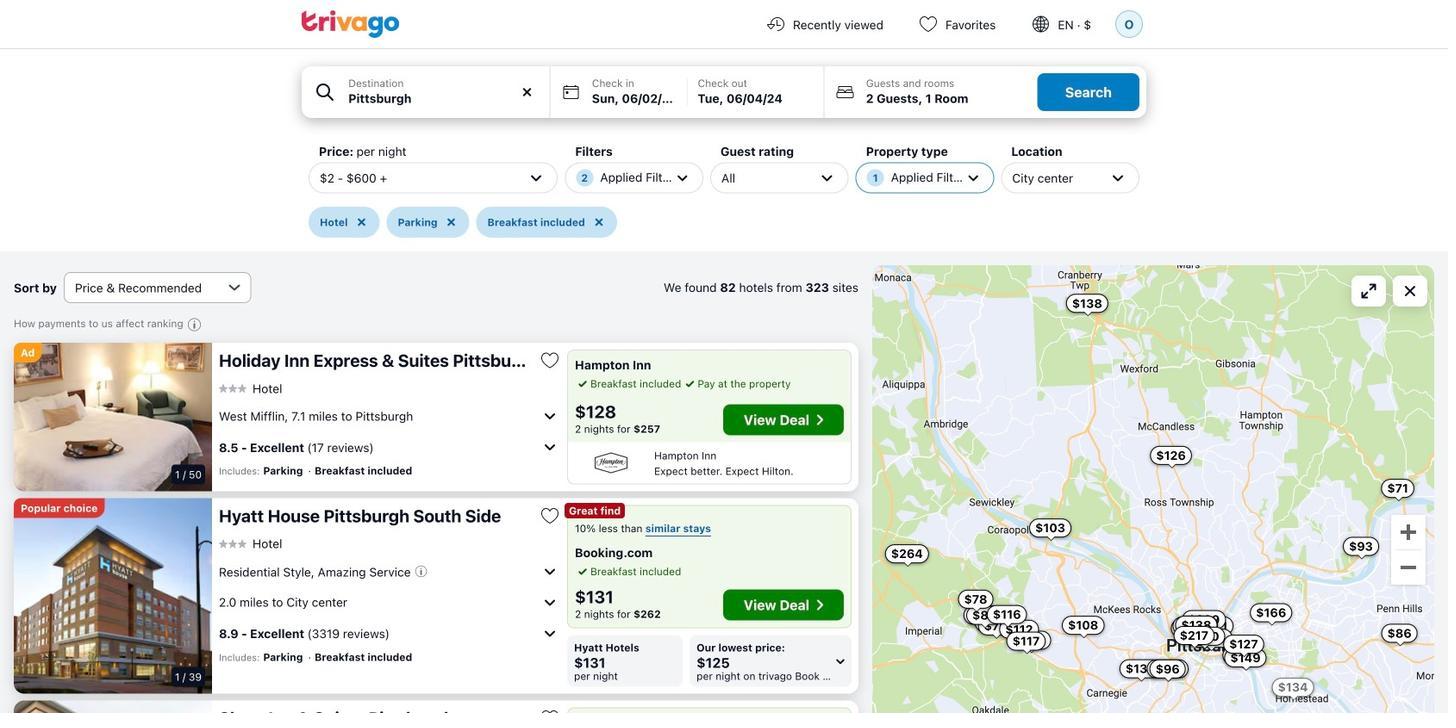 Task type: describe. For each thing, give the bounding box(es) containing it.
map region
[[872, 266, 1435, 714]]

hyatt house pittsburgh south side, (pittsburgh, usa) image
[[14, 499, 212, 694]]

Where to? search field
[[348, 90, 539, 108]]

sleep inn & suites pittsburgh, (pittsburgh, usa) image
[[14, 701, 212, 714]]

trivago logo image
[[302, 10, 400, 38]]

clear image
[[520, 84, 535, 100]]

hampton inn image
[[575, 451, 647, 475]]



Task type: locate. For each thing, give the bounding box(es) containing it.
None field
[[302, 66, 550, 118]]

holiday inn express & suites pittsburgh west mifflin, (west mifflin, usa) image
[[14, 343, 212, 492]]



Task type: vqa. For each thing, say whether or not it's contained in the screenshot.
"$210" Button
no



